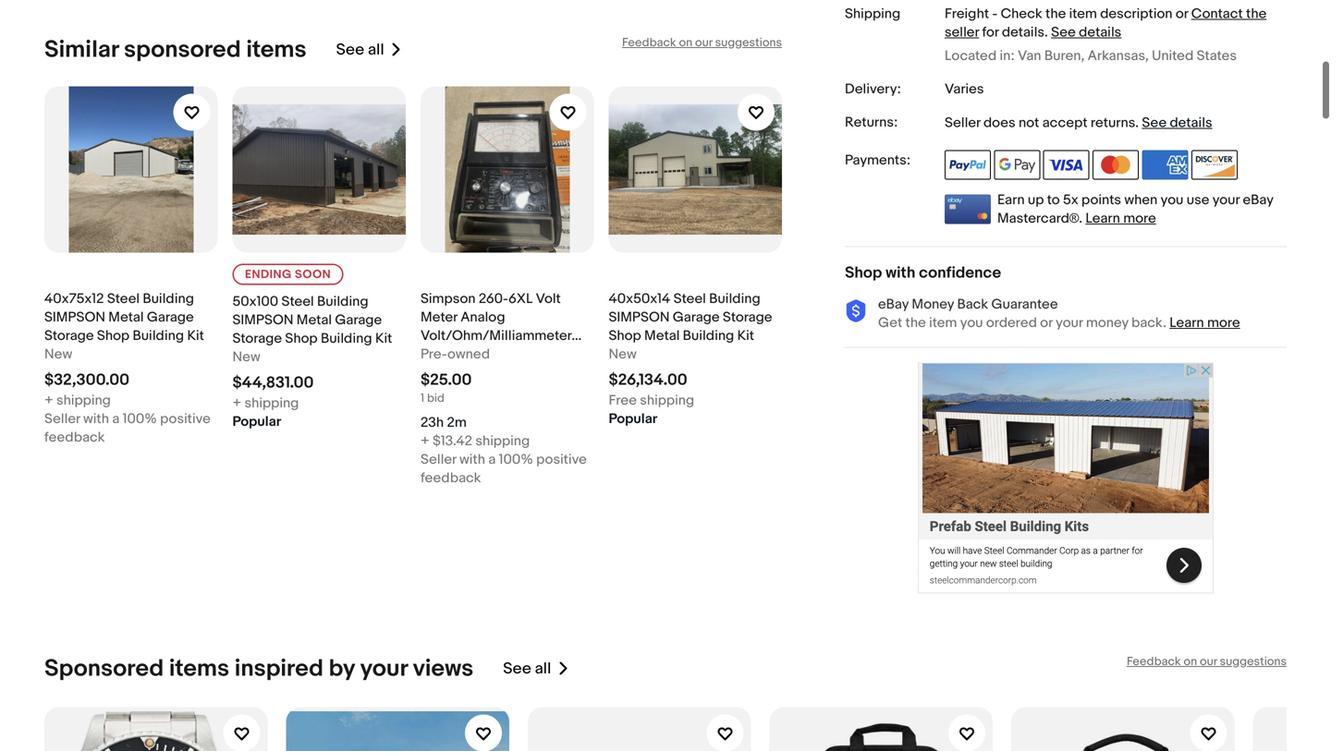 Task type: locate. For each thing, give the bounding box(es) containing it.
1 vertical spatial see details link
[[1142, 115, 1213, 131]]

+ shipping text field
[[44, 392, 111, 410]]

a down $32,300.00
[[112, 411, 120, 428]]

0 horizontal spatial suggestions
[[715, 36, 782, 50]]

simpson inside 40x50x14 steel building simpson garage storage shop metal building kit new $26,134.00 free shipping popular
[[609, 309, 670, 326]]

$13.42
[[433, 433, 472, 450]]

1 horizontal spatial feedback on our suggestions link
[[1127, 655, 1287, 669]]

1 horizontal spatial suggestions
[[1220, 655, 1287, 669]]

advertisement region
[[918, 363, 1214, 594]]

feedback on our suggestions link
[[622, 36, 782, 50], [1127, 655, 1287, 669]]

1 horizontal spatial popular text field
[[609, 410, 658, 429]]

1 vertical spatial our
[[1200, 655, 1217, 669]]

0 vertical spatial positive
[[160, 411, 211, 428]]

more
[[1123, 210, 1156, 227], [1207, 315, 1240, 332]]

new text field for $32,300.00
[[44, 345, 72, 364]]

1 vertical spatial items
[[169, 655, 229, 684]]

storage for $32,300.00
[[44, 328, 94, 344]]

master card image
[[1093, 150, 1139, 180]]

or down guarantee
[[1040, 315, 1053, 332]]

garage inside 40x75x12 steel building simpson metal garage storage shop building kit new $32,300.00 + shipping seller with a 100% positive feedback
[[147, 309, 194, 326]]

sponsored
[[124, 36, 241, 64]]

1 vertical spatial .
[[1136, 115, 1139, 131]]

2 horizontal spatial steel
[[674, 291, 706, 307]]

1 vertical spatial feedback
[[421, 470, 481, 487]]

a down + $13.42 shipping text field
[[488, 452, 496, 468]]

2 vertical spatial seller
[[421, 452, 456, 468]]

new text field up the $44,831.00
[[233, 348, 260, 367]]

0 vertical spatial learn more link
[[1086, 210, 1156, 227]]

see details link
[[1051, 24, 1122, 41], [1142, 115, 1213, 131]]

not
[[1019, 115, 1039, 131]]

100% down $32,300.00 text box
[[123, 411, 157, 428]]

seller down varies
[[945, 115, 981, 131]]

kit
[[187, 328, 204, 344], [737, 328, 754, 344], [375, 331, 392, 347]]

seller down + shipping text field
[[44, 411, 80, 428]]

0 horizontal spatial with
[[83, 411, 109, 428]]

new
[[44, 346, 72, 363], [609, 346, 637, 363], [233, 349, 260, 366]]

you
[[1161, 192, 1184, 209], [960, 315, 983, 332]]

feedback on our suggestions link for similar sponsored items
[[622, 36, 782, 50]]

1 horizontal spatial kit
[[375, 331, 392, 347]]

sponsored items inspired by your views
[[44, 655, 474, 684]]

seller with a 100% positive feedback text field down $32,300.00 text box
[[44, 410, 218, 447]]

seller
[[945, 24, 979, 41]]

2 horizontal spatial storage
[[723, 309, 772, 326]]

with down + $13.42 shipping text field
[[459, 452, 485, 468]]

simpson down 50x100
[[233, 312, 293, 329]]

our for sponsored items inspired by your views
[[1200, 655, 1217, 669]]

1 vertical spatial see all
[[503, 660, 551, 679]]

learn more link right back.
[[1170, 315, 1240, 332]]

items
[[246, 36, 307, 64], [169, 655, 229, 684]]

earn up to 5x points when you use your ebay mastercard®.
[[998, 192, 1274, 227]]

on
[[679, 36, 693, 50], [1184, 655, 1197, 669]]

shop up "$44,831.00" text box
[[285, 331, 318, 347]]

a
[[112, 411, 120, 428], [488, 452, 496, 468]]

you left use
[[1161, 192, 1184, 209]]

in:
[[1000, 48, 1015, 64]]

shop
[[845, 264, 882, 283], [97, 328, 130, 344], [609, 328, 641, 344], [285, 331, 318, 347]]

1 vertical spatial a
[[488, 452, 496, 468]]

1 horizontal spatial learn
[[1170, 315, 1204, 332]]

0 horizontal spatial a
[[112, 411, 120, 428]]

metal down 40x50x14
[[644, 328, 680, 344]]

metal inside 40x50x14 steel building simpson garage storage shop metal building kit new $26,134.00 free shipping popular
[[644, 328, 680, 344]]

0 vertical spatial or
[[1176, 6, 1188, 22]]

garage
[[147, 309, 194, 326], [673, 309, 720, 326], [335, 312, 382, 329]]

positive inside 40x75x12 steel building simpson metal garage storage shop building kit new $32,300.00 + shipping seller with a 100% positive feedback
[[160, 411, 211, 428]]

simpson 260-6xl volt meter analog volt/ohm/milliammeter tested, working
[[421, 291, 572, 363]]

all for sponsored items inspired by your views
[[535, 660, 551, 679]]

+
[[44, 392, 53, 409], [233, 395, 241, 412], [421, 433, 430, 450]]

shipping inside 50x100 steel building simpson metal garage storage shop building kit new $44,831.00 + shipping popular
[[245, 395, 299, 412]]

guarantee
[[992, 296, 1058, 313]]

steel for $32,300.00
[[107, 291, 140, 307]]

located
[[945, 48, 997, 64]]

all
[[368, 40, 384, 60], [535, 660, 551, 679]]

suggestions for sponsored items inspired by your views
[[1220, 655, 1287, 669]]

simpson for $26,134.00
[[609, 309, 670, 326]]

seller
[[945, 115, 981, 131], [44, 411, 80, 428], [421, 452, 456, 468]]

0 horizontal spatial steel
[[107, 291, 140, 307]]

feedback
[[44, 429, 105, 446], [421, 470, 481, 487]]

0 horizontal spatial feedback on our suggestions link
[[622, 36, 782, 50]]

popular inside 40x50x14 steel building simpson garage storage shop metal building kit new $26,134.00 free shipping popular
[[609, 411, 658, 428]]

ebay mastercard image
[[945, 195, 991, 224]]

1 horizontal spatial see all
[[503, 660, 551, 679]]

0 vertical spatial feedback
[[44, 429, 105, 446]]

our for similar sponsored items
[[695, 36, 713, 50]]

similar
[[44, 36, 119, 64]]

contact the seller
[[945, 6, 1267, 41]]

see details link up american express image
[[1142, 115, 1213, 131]]

shipping inside 40x50x14 steel building simpson garage storage shop metal building kit new $26,134.00 free shipping popular
[[640, 392, 694, 409]]

260-
[[479, 291, 508, 307]]

1 horizontal spatial +
[[233, 395, 241, 412]]

23h 2m text field
[[421, 414, 467, 432]]

$26,134.00 text field
[[609, 371, 688, 390]]

1 horizontal spatial 100%
[[499, 452, 533, 468]]

simpson down 40x75x12 on the left top
[[44, 309, 105, 326]]

positive
[[160, 411, 211, 428], [536, 452, 587, 468]]

paypal image
[[945, 150, 991, 180]]

with down + shipping text field
[[83, 411, 109, 428]]

0 horizontal spatial ebay
[[878, 296, 909, 313]]

2 horizontal spatial garage
[[673, 309, 720, 326]]

mastercard®.
[[998, 210, 1083, 227]]

with details__icon image
[[845, 300, 867, 323]]

1 horizontal spatial new
[[233, 349, 260, 366]]

1 horizontal spatial seller with a 100% positive feedback text field
[[421, 451, 594, 488]]

steel right 40x75x12 on the left top
[[107, 291, 140, 307]]

100% down + $13.42 shipping text field
[[499, 452, 533, 468]]

1 horizontal spatial seller
[[421, 452, 456, 468]]

shop up new text box
[[609, 328, 641, 344]]

with inside pre-owned $25.00 1 bid 23h 2m + $13.42 shipping seller with a 100% positive feedback
[[459, 452, 485, 468]]

New text field
[[609, 345, 637, 364]]

1 vertical spatial seller with a 100% positive feedback text field
[[421, 451, 594, 488]]

seller with a 100% positive feedback text field down $13.42
[[421, 451, 594, 488]]

0 horizontal spatial positive
[[160, 411, 211, 428]]

items left see all text field
[[246, 36, 307, 64]]

your right use
[[1213, 192, 1240, 209]]

0 horizontal spatial more
[[1123, 210, 1156, 227]]

see all for similar sponsored items
[[336, 40, 384, 60]]

+ inside 50x100 steel building simpson metal garage storage shop building kit new $44,831.00 + shipping popular
[[233, 395, 241, 412]]

Seller with a 100% positive feedback text field
[[44, 410, 218, 447], [421, 451, 594, 488]]

0 horizontal spatial see all link
[[336, 36, 403, 64]]

popular for $26,134.00
[[609, 411, 658, 428]]

+ $13.42 shipping text field
[[421, 432, 530, 451]]

0 horizontal spatial feedback on our suggestions
[[622, 36, 782, 50]]

2 vertical spatial your
[[360, 655, 408, 684]]

the inside contact the seller
[[1246, 6, 1267, 22]]

items left the inspired
[[169, 655, 229, 684]]

simpson down 40x50x14
[[609, 309, 670, 326]]

shipping down $26,134.00
[[640, 392, 694, 409]]

shipping
[[56, 392, 111, 409], [640, 392, 694, 409], [245, 395, 299, 412], [476, 433, 530, 450]]

feedback down $13.42
[[421, 470, 481, 487]]

building
[[143, 291, 194, 307], [709, 291, 761, 307], [317, 294, 369, 310], [133, 328, 184, 344], [683, 328, 734, 344], [321, 331, 372, 347]]

2 horizontal spatial simpson
[[609, 309, 670, 326]]

metal inside 50x100 steel building simpson metal garage storage shop building kit new $44,831.00 + shipping popular
[[297, 312, 332, 329]]

ebay
[[1243, 192, 1274, 209], [878, 296, 909, 313]]

1 horizontal spatial garage
[[335, 312, 382, 329]]

suggestions for similar sponsored items
[[715, 36, 782, 50]]

ending
[[245, 268, 292, 282]]

storage
[[723, 309, 772, 326], [44, 328, 94, 344], [233, 331, 282, 347]]

simpson
[[44, 309, 105, 326], [609, 309, 670, 326], [233, 312, 293, 329]]

learn more for the leftmost "learn more" link
[[1086, 210, 1156, 227]]

suggestions
[[715, 36, 782, 50], [1220, 655, 1287, 669]]

+ down 23h
[[421, 433, 430, 450]]

$44,831.00 text field
[[233, 374, 314, 393]]

metal inside 40x75x12 steel building simpson metal garage storage shop building kit new $32,300.00 + shipping seller with a 100% positive feedback
[[108, 309, 144, 326]]

popular text field down the $44,831.00
[[233, 413, 281, 431]]

bid
[[427, 392, 445, 406]]

0 vertical spatial your
[[1213, 192, 1240, 209]]

the down money
[[906, 315, 926, 332]]

get
[[878, 315, 903, 332]]

2 horizontal spatial +
[[421, 433, 430, 450]]

1 horizontal spatial more
[[1207, 315, 1240, 332]]

+ down $32,300.00
[[44, 392, 53, 409]]

learn more right back.
[[1170, 315, 1240, 332]]

feedback inside pre-owned $25.00 1 bid 23h 2m + $13.42 shipping seller with a 100% positive feedback
[[421, 470, 481, 487]]

seller inside pre-owned $25.00 1 bid 23h 2m + $13.42 shipping seller with a 100% positive feedback
[[421, 452, 456, 468]]

details up located in: van buren, arkansas, united states
[[1079, 24, 1122, 41]]

1 horizontal spatial your
[[1056, 315, 1083, 332]]

popular
[[609, 411, 658, 428], [233, 414, 281, 431]]

popular inside 50x100 steel building simpson metal garage storage shop building kit new $44,831.00 + shipping popular
[[233, 414, 281, 431]]

volt/ohm/milliammeter
[[421, 328, 572, 344]]

1 horizontal spatial positive
[[536, 452, 587, 468]]

1
[[421, 392, 424, 406]]

garage left meter
[[335, 312, 382, 329]]

0 vertical spatial feedback on our suggestions
[[622, 36, 782, 50]]

1 horizontal spatial metal
[[297, 312, 332, 329]]

shipping for $32,300.00
[[56, 392, 111, 409]]

details down check at the right top of the page
[[1002, 24, 1045, 41]]

ebay money back guarantee
[[878, 296, 1058, 313]]

check
[[1001, 6, 1043, 22]]

garage inside 40x50x14 steel building simpson garage storage shop metal building kit new $26,134.00 free shipping popular
[[673, 309, 720, 326]]

garage for $32,300.00
[[147, 309, 194, 326]]

1 horizontal spatial feedback
[[1127, 655, 1181, 669]]

steel for $26,134.00
[[674, 291, 706, 307]]

+ inside pre-owned $25.00 1 bid 23h 2m + $13.42 shipping seller with a 100% positive feedback
[[421, 433, 430, 450]]

0 horizontal spatial popular
[[233, 414, 281, 431]]

popular down free
[[609, 411, 658, 428]]

feedback down + shipping text field
[[44, 429, 105, 446]]

1 vertical spatial on
[[1184, 655, 1197, 669]]

more right back.
[[1207, 315, 1240, 332]]

0 vertical spatial suggestions
[[715, 36, 782, 50]]

1 horizontal spatial ebay
[[1243, 192, 1274, 209]]

1 vertical spatial feedback
[[1127, 655, 1181, 669]]

1 horizontal spatial or
[[1176, 6, 1188, 22]]

0 vertical spatial more
[[1123, 210, 1156, 227]]

1 horizontal spatial all
[[535, 660, 551, 679]]

accept
[[1043, 115, 1088, 131]]

new up the $44,831.00
[[233, 349, 260, 366]]

you down back
[[960, 315, 983, 332]]

new inside 40x50x14 steel building simpson garage storage shop metal building kit new $26,134.00 free shipping popular
[[609, 346, 637, 363]]

inspired
[[235, 655, 323, 684]]

garage for $44,831.00
[[335, 312, 382, 329]]

new inside 40x75x12 steel building simpson metal garage storage shop building kit new $32,300.00 + shipping seller with a 100% positive feedback
[[44, 346, 72, 363]]

0 horizontal spatial all
[[368, 40, 384, 60]]

the up for details . see details
[[1046, 6, 1066, 22]]

see
[[1051, 24, 1076, 41], [336, 40, 364, 60], [1142, 115, 1167, 131], [503, 660, 531, 679]]

shop with confidence
[[845, 264, 1001, 283]]

Popular text field
[[609, 410, 658, 429], [233, 413, 281, 431]]

metal down soon on the left top
[[297, 312, 332, 329]]

$32,300.00
[[44, 371, 129, 390]]

1 horizontal spatial feedback on our suggestions
[[1127, 655, 1287, 669]]

40x75x12
[[44, 291, 104, 307]]

up
[[1028, 192, 1044, 209]]

1 horizontal spatial steel
[[282, 294, 314, 310]]

2 horizontal spatial the
[[1246, 6, 1267, 22]]

0 vertical spatial learn more
[[1086, 210, 1156, 227]]

popular text field down free
[[609, 410, 658, 429]]

a inside pre-owned $25.00 1 bid 23h 2m + $13.42 shipping seller with a 100% positive feedback
[[488, 452, 496, 468]]

kit inside 40x50x14 steel building simpson garage storage shop metal building kit new $26,134.00 free shipping popular
[[737, 328, 754, 344]]

learn
[[1086, 210, 1120, 227], [1170, 315, 1204, 332]]

0 horizontal spatial the
[[906, 315, 926, 332]]

0 vertical spatial learn
[[1086, 210, 1120, 227]]

shop inside 50x100 steel building simpson metal garage storage shop building kit new $44,831.00 + shipping popular
[[285, 331, 318, 347]]

item
[[1069, 6, 1097, 22], [929, 315, 957, 332]]

1 vertical spatial learn more
[[1170, 315, 1240, 332]]

1 horizontal spatial simpson
[[233, 312, 293, 329]]

ebay up get
[[878, 296, 909, 313]]

0 vertical spatial see all
[[336, 40, 384, 60]]

new text field up $32,300.00
[[44, 345, 72, 364]]

0 vertical spatial with
[[886, 264, 916, 283]]

item up for details . see details
[[1069, 6, 1097, 22]]

0 vertical spatial feedback on our suggestions link
[[622, 36, 782, 50]]

0 vertical spatial on
[[679, 36, 693, 50]]

+ for $44,831.00
[[233, 395, 241, 412]]

$26,134.00
[[609, 371, 688, 390]]

storage inside 50x100 steel building simpson metal garage storage shop building kit new $44,831.00 + shipping popular
[[233, 331, 282, 347]]

1 vertical spatial ebay
[[878, 296, 909, 313]]

storage inside 40x75x12 steel building simpson metal garage storage shop building kit new $32,300.00 + shipping seller with a 100% positive feedback
[[44, 328, 94, 344]]

shipping down $32,300.00
[[56, 392, 111, 409]]

shipping inside 40x75x12 steel building simpson metal garage storage shop building kit new $32,300.00 + shipping seller with a 100% positive feedback
[[56, 392, 111, 409]]

garage up $26,134.00 text box
[[673, 309, 720, 326]]

shipping
[[845, 6, 901, 22]]

. up master card image
[[1136, 115, 1139, 131]]

40x75x12 steel building simpson metal garage storage shop building kit new $32,300.00 + shipping seller with a 100% positive feedback
[[44, 291, 214, 446]]

learn more
[[1086, 210, 1156, 227], [1170, 315, 1240, 332]]

0 horizontal spatial +
[[44, 392, 53, 409]]

metal
[[108, 309, 144, 326], [297, 312, 332, 329], [644, 328, 680, 344]]

0 horizontal spatial learn more
[[1086, 210, 1156, 227]]

item down money
[[929, 315, 957, 332]]

0 vertical spatial .
[[1045, 24, 1048, 41]]

metal up $32,300.00 text box
[[108, 309, 144, 326]]

New text field
[[44, 345, 72, 364], [233, 348, 260, 367]]

for details . see details
[[979, 24, 1122, 41]]

with
[[886, 264, 916, 283], [83, 411, 109, 428], [459, 452, 485, 468]]

shipping right $13.42
[[476, 433, 530, 450]]

0 vertical spatial ebay
[[1243, 192, 1274, 209]]

the right contact
[[1246, 6, 1267, 22]]

steel inside 40x50x14 steel building simpson garage storage shop metal building kit new $26,134.00 free shipping popular
[[674, 291, 706, 307]]

1 vertical spatial learn more link
[[1170, 315, 1240, 332]]

kit inside 50x100 steel building simpson metal garage storage shop building kit new $44,831.00 + shipping popular
[[375, 331, 392, 347]]

your left money at the right of page
[[1056, 315, 1083, 332]]

garage left 50x100
[[147, 309, 194, 326]]

. down 'freight - check the item description or'
[[1045, 24, 1048, 41]]

see details link up located in: van buren, arkansas, united states
[[1051, 24, 1122, 41]]

ebay right use
[[1243, 192, 1274, 209]]

more for the leftmost "learn more" link
[[1123, 210, 1156, 227]]

steel inside 40x75x12 steel building simpson metal garage storage shop building kit new $32,300.00 + shipping seller with a 100% positive feedback
[[107, 291, 140, 307]]

1 horizontal spatial storage
[[233, 331, 282, 347]]

kit for $26,134.00
[[737, 328, 754, 344]]

meter
[[421, 309, 457, 326]]

steel
[[107, 291, 140, 307], [674, 291, 706, 307], [282, 294, 314, 310]]

steel right 40x50x14
[[674, 291, 706, 307]]

1 vertical spatial 100%
[[499, 452, 533, 468]]

1 vertical spatial more
[[1207, 315, 1240, 332]]

+ inside 40x75x12 steel building simpson metal garage storage shop building kit new $32,300.00 + shipping seller with a 100% positive feedback
[[44, 392, 53, 409]]

with up money
[[886, 264, 916, 283]]

more for the rightmost "learn more" link
[[1207, 315, 1240, 332]]

simpson inside 40x75x12 steel building simpson metal garage storage shop building kit new $32,300.00 + shipping seller with a 100% positive feedback
[[44, 309, 105, 326]]

seller down $13.42
[[421, 452, 456, 468]]

0 horizontal spatial on
[[679, 36, 693, 50]]

learn down the "points"
[[1086, 210, 1120, 227]]

your right by
[[360, 655, 408, 684]]

0 horizontal spatial learn
[[1086, 210, 1120, 227]]

more down when
[[1123, 210, 1156, 227]]

1 vertical spatial suggestions
[[1220, 655, 1287, 669]]

learn right back.
[[1170, 315, 1204, 332]]

owned
[[447, 346, 490, 363]]

new text field for $44,831.00
[[233, 348, 260, 367]]

0 horizontal spatial feedback
[[44, 429, 105, 446]]

kit inside 40x75x12 steel building simpson metal garage storage shop building kit new $32,300.00 + shipping seller with a 100% positive feedback
[[187, 328, 204, 344]]

see all
[[336, 40, 384, 60], [503, 660, 551, 679]]

steel down ending soon
[[282, 294, 314, 310]]

working
[[470, 346, 522, 363]]

0 horizontal spatial metal
[[108, 309, 144, 326]]

0 vertical spatial all
[[368, 40, 384, 60]]

similar sponsored items
[[44, 36, 307, 64]]

new for $32,300.00
[[44, 346, 72, 363]]

metal for $32,300.00
[[108, 309, 144, 326]]

details up discover image
[[1170, 115, 1213, 131]]

learn more link down the "points"
[[1086, 210, 1156, 227]]

feedback
[[622, 36, 676, 50], [1127, 655, 1181, 669]]

details
[[1002, 24, 1045, 41], [1079, 24, 1122, 41], [1170, 115, 1213, 131]]

0 vertical spatial item
[[1069, 6, 1097, 22]]

new up $26,134.00 text box
[[609, 346, 637, 363]]

shipping down the $44,831.00
[[245, 395, 299, 412]]

garage inside 50x100 steel building simpson metal garage storage shop building kit new $44,831.00 + shipping popular
[[335, 312, 382, 329]]

$25.00 text field
[[421, 371, 472, 390]]

or left contact
[[1176, 6, 1188, 22]]

your
[[1213, 192, 1240, 209], [1056, 315, 1083, 332], [360, 655, 408, 684]]

feedback on our suggestions for sponsored items inspired by your views
[[1127, 655, 1287, 669]]

earn
[[998, 192, 1025, 209]]

1 horizontal spatial you
[[1161, 192, 1184, 209]]

seller inside 40x75x12 steel building simpson metal garage storage shop building kit new $32,300.00 + shipping seller with a 100% positive feedback
[[44, 411, 80, 428]]

storage inside 40x50x14 steel building simpson garage storage shop metal building kit new $26,134.00 free shipping popular
[[723, 309, 772, 326]]

+ down the $44,831.00
[[233, 395, 241, 412]]

learn more link
[[1086, 210, 1156, 227], [1170, 315, 1240, 332]]

learn more down the "points"
[[1086, 210, 1156, 227]]

money
[[912, 296, 954, 313]]

0 vertical spatial see all link
[[336, 36, 403, 64]]

100%
[[123, 411, 157, 428], [499, 452, 533, 468]]

1 horizontal spatial feedback
[[421, 470, 481, 487]]

+ for $32,300.00
[[44, 392, 53, 409]]

shop up $32,300.00
[[97, 328, 130, 344]]

popular down + shipping text box
[[233, 414, 281, 431]]

new up $32,300.00
[[44, 346, 72, 363]]



Task type: describe. For each thing, give the bounding box(es) containing it.
+ shipping text field
[[233, 394, 299, 413]]

1 horizontal spatial items
[[246, 36, 307, 64]]

Pre-owned text field
[[421, 345, 490, 364]]

payments:
[[845, 152, 911, 169]]

returns:
[[845, 114, 898, 131]]

0 horizontal spatial your
[[360, 655, 408, 684]]

varies
[[945, 81, 984, 98]]

shipping for $44,831.00
[[245, 395, 299, 412]]

2 horizontal spatial seller
[[945, 115, 981, 131]]

new inside 50x100 steel building simpson metal garage storage shop building kit new $44,831.00 + shipping popular
[[233, 349, 260, 366]]

ordered
[[986, 315, 1037, 332]]

freight - check the item description or
[[945, 6, 1191, 22]]

the for get the item you ordered or your money back.
[[906, 315, 926, 332]]

analog
[[461, 309, 505, 326]]

1 horizontal spatial details
[[1079, 24, 1122, 41]]

your inside earn up to 5x points when you use your ebay mastercard®.
[[1213, 192, 1240, 209]]

100% inside pre-owned $25.00 1 bid 23h 2m + $13.42 shipping seller with a 100% positive feedback
[[499, 452, 533, 468]]

40x50x14
[[609, 291, 671, 307]]

100% inside 40x75x12 steel building simpson metal garage storage shop building kit new $32,300.00 + shipping seller with a 100% positive feedback
[[123, 411, 157, 428]]

volt
[[536, 291, 561, 307]]

1 horizontal spatial .
[[1136, 115, 1139, 131]]

50x100
[[233, 294, 278, 310]]

feedback inside 40x75x12 steel building simpson metal garage storage shop building kit new $32,300.00 + shipping seller with a 100% positive feedback
[[44, 429, 105, 446]]

50x100 steel building simpson metal garage storage shop building kit new $44,831.00 + shipping popular
[[233, 294, 392, 431]]

1 horizontal spatial item
[[1069, 6, 1097, 22]]

confidence
[[919, 264, 1001, 283]]

on for sponsored items inspired by your views
[[1184, 655, 1197, 669]]

contact the seller link
[[945, 6, 1267, 41]]

Free shipping text field
[[609, 392, 694, 410]]

use
[[1187, 192, 1210, 209]]

0 horizontal spatial see details link
[[1051, 24, 1122, 41]]

to
[[1047, 192, 1060, 209]]

views
[[413, 655, 474, 684]]

pre-owned $25.00 1 bid 23h 2m + $13.42 shipping seller with a 100% positive feedback
[[421, 346, 590, 487]]

1 vertical spatial or
[[1040, 315, 1053, 332]]

storage for $44,831.00
[[233, 331, 282, 347]]

contact
[[1191, 6, 1243, 22]]

discover image
[[1192, 150, 1238, 180]]

popular for $44,831.00
[[233, 414, 281, 431]]

1 horizontal spatial the
[[1046, 6, 1066, 22]]

shipping for $26,134.00
[[640, 392, 694, 409]]

40x50x14 steel building simpson garage storage shop metal building kit new $26,134.00 free shipping popular
[[609, 291, 772, 428]]

1 horizontal spatial learn more link
[[1170, 315, 1240, 332]]

google pay image
[[994, 150, 1040, 180]]

does
[[984, 115, 1016, 131]]

points
[[1082, 192, 1121, 209]]

united
[[1152, 48, 1194, 64]]

metal for $44,831.00
[[297, 312, 332, 329]]

feedback on our suggestions for similar sponsored items
[[622, 36, 782, 50]]

ending soon
[[245, 268, 331, 282]]

delivery:
[[845, 81, 901, 98]]

0 horizontal spatial item
[[929, 315, 957, 332]]

0 horizontal spatial details
[[1002, 24, 1045, 41]]

buren,
[[1045, 48, 1085, 64]]

shop inside 40x75x12 steel building simpson metal garage storage shop building kit new $32,300.00 + shipping seller with a 100% positive feedback
[[97, 328, 130, 344]]

when
[[1125, 192, 1158, 209]]

1 vertical spatial your
[[1056, 315, 1083, 332]]

freight
[[945, 6, 989, 22]]

see all link for sponsored items inspired by your views
[[503, 655, 570, 684]]

tested,
[[421, 346, 467, 363]]

$25.00
[[421, 371, 472, 390]]

1 bid text field
[[421, 392, 445, 406]]

feedback on our suggestions link for sponsored items inspired by your views
[[1127, 655, 1287, 669]]

pre-
[[421, 346, 447, 363]]

2 horizontal spatial details
[[1170, 115, 1213, 131]]

with inside 40x75x12 steel building simpson metal garage storage shop building kit new $32,300.00 + shipping seller with a 100% positive feedback
[[83, 411, 109, 428]]

for
[[982, 24, 999, 41]]

2 horizontal spatial with
[[886, 264, 916, 283]]

1 vertical spatial you
[[960, 315, 983, 332]]

simpson inside 50x100 steel building simpson metal garage storage shop building kit new $44,831.00 + shipping popular
[[233, 312, 293, 329]]

shipping inside pre-owned $25.00 1 bid 23h 2m + $13.42 shipping seller with a 100% positive feedback
[[476, 433, 530, 450]]

steel inside 50x100 steel building simpson metal garage storage shop building kit new $44,831.00 + shipping popular
[[282, 294, 314, 310]]

back
[[957, 296, 988, 313]]

back.
[[1132, 315, 1167, 332]]

23h
[[421, 415, 444, 431]]

$44,831.00
[[233, 374, 314, 393]]

$32,300.00 text field
[[44, 371, 129, 390]]

2m
[[447, 415, 467, 431]]

feedback for sponsored items inspired by your views
[[1127, 655, 1181, 669]]

-
[[992, 6, 998, 22]]

0 horizontal spatial items
[[169, 655, 229, 684]]

0 horizontal spatial popular text field
[[233, 413, 281, 431]]

ebay inside earn up to 5x points when you use your ebay mastercard®.
[[1243, 192, 1274, 209]]

on for similar sponsored items
[[679, 36, 693, 50]]

simpson
[[421, 291, 476, 307]]

0 horizontal spatial learn more link
[[1086, 210, 1156, 227]]

description
[[1100, 6, 1173, 22]]

american express image
[[1142, 150, 1188, 180]]

soon
[[295, 268, 331, 282]]

learn more for the rightmost "learn more" link
[[1170, 315, 1240, 332]]

new for $26,134.00
[[609, 346, 637, 363]]

0 horizontal spatial .
[[1045, 24, 1048, 41]]

states
[[1197, 48, 1237, 64]]

van
[[1018, 48, 1041, 64]]

sponsored
[[44, 655, 164, 684]]

6xl
[[508, 291, 533, 307]]

money
[[1086, 315, 1129, 332]]

by
[[329, 655, 355, 684]]

positive inside pre-owned $25.00 1 bid 23h 2m + $13.42 shipping seller with a 100% positive feedback
[[536, 452, 587, 468]]

arkansas,
[[1088, 48, 1149, 64]]

visa image
[[1044, 150, 1090, 180]]

1 vertical spatial learn
[[1170, 315, 1204, 332]]

the for contact the seller
[[1246, 6, 1267, 22]]

5x
[[1063, 192, 1079, 209]]

1 horizontal spatial see details link
[[1142, 115, 1213, 131]]

see all for sponsored items inspired by your views
[[503, 660, 551, 679]]

see all link for similar sponsored items
[[336, 36, 403, 64]]

located in: van buren, arkansas, united states
[[945, 48, 1237, 64]]

kit for $32,300.00
[[187, 328, 204, 344]]

all for similar sponsored items
[[368, 40, 384, 60]]

returns
[[1091, 115, 1136, 131]]

seller does not accept returns . see details
[[945, 115, 1213, 131]]

a inside 40x75x12 steel building simpson metal garage storage shop building kit new $32,300.00 + shipping seller with a 100% positive feedback
[[112, 411, 120, 428]]

shop up with details__icon
[[845, 264, 882, 283]]

you inside earn up to 5x points when you use your ebay mastercard®.
[[1161, 192, 1184, 209]]

0 horizontal spatial seller with a 100% positive feedback text field
[[44, 410, 218, 447]]

free
[[609, 392, 637, 409]]

simpson for $32,300.00
[[44, 309, 105, 326]]

feedback for similar sponsored items
[[622, 36, 676, 50]]

See all text field
[[503, 660, 551, 679]]

get the item you ordered or your money back.
[[878, 315, 1167, 332]]

See all text field
[[336, 40, 384, 60]]

shop inside 40x50x14 steel building simpson garage storage shop metal building kit new $26,134.00 free shipping popular
[[609, 328, 641, 344]]



Task type: vqa. For each thing, say whether or not it's contained in the screenshot.
Other Antique Furniture link
no



